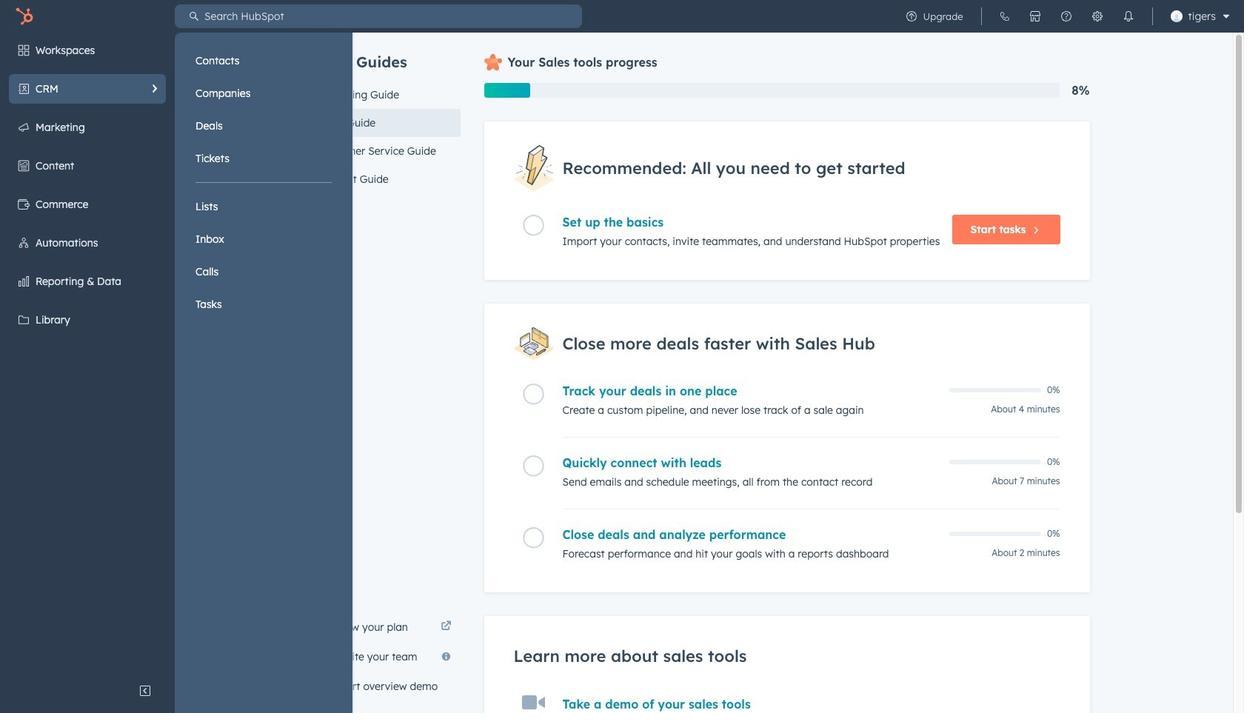 Task type: describe. For each thing, give the bounding box(es) containing it.
1 link opens in a new window image from the top
[[441, 618, 451, 636]]

2 link opens in a new window image from the top
[[441, 621, 451, 632]]

user guides element
[[309, 33, 460, 193]]

marketplaces image
[[1029, 10, 1041, 22]]

Search HubSpot search field
[[198, 4, 582, 28]]



Task type: locate. For each thing, give the bounding box(es) containing it.
progress bar
[[484, 83, 530, 98]]

settings image
[[1091, 10, 1103, 22]]

howard n/a image
[[1170, 10, 1182, 22]]

help image
[[1060, 10, 1072, 22]]

notifications image
[[1122, 10, 1134, 22]]

link opens in a new window image
[[441, 618, 451, 636], [441, 621, 451, 632]]

menu
[[896, 0, 1235, 33], [0, 33, 352, 713], [188, 46, 339, 319]]



Task type: vqa. For each thing, say whether or not it's contained in the screenshot.
the Search search field
no



